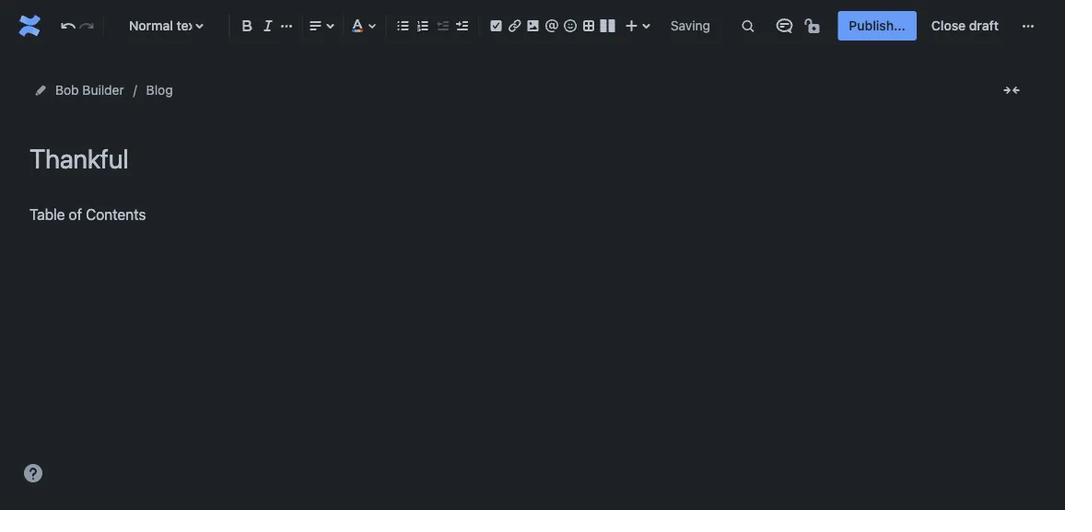 Task type: describe. For each thing, give the bounding box(es) containing it.
Blog post title text field
[[29, 144, 1028, 174]]

find and replace image
[[737, 15, 759, 37]]

saving
[[671, 18, 710, 33]]

comment icon image
[[773, 15, 796, 37]]

blog link
[[146, 79, 173, 101]]

action item image
[[485, 15, 507, 37]]

close draft button
[[920, 11, 1010, 41]]

text
[[177, 18, 200, 33]]

table image
[[578, 15, 600, 37]]

bold ⌘b image
[[236, 15, 259, 37]]

close
[[931, 18, 966, 33]]

publish... button
[[838, 11, 917, 41]]

normal text button
[[111, 6, 222, 46]]

normal text
[[129, 18, 200, 33]]

layouts image
[[596, 15, 619, 37]]

mention image
[[541, 15, 563, 37]]

more formatting image
[[275, 15, 298, 37]]

confluence image
[[15, 11, 44, 41]]

no restrictions image
[[803, 15, 825, 37]]

table of contents
[[29, 205, 146, 223]]

blog
[[146, 82, 173, 98]]

normal
[[129, 18, 173, 33]]

publish...
[[849, 18, 906, 33]]

bob builder link
[[55, 79, 124, 101]]

Main content area, start typing to enter text. text field
[[29, 202, 1028, 227]]

move this blog image
[[33, 83, 48, 98]]

outdent ⇧tab image
[[431, 15, 453, 37]]

make page fixed-width image
[[1001, 79, 1023, 101]]



Task type: vqa. For each thing, say whether or not it's contained in the screenshot.
builder in the left of the page
yes



Task type: locate. For each thing, give the bounding box(es) containing it.
draft
[[969, 18, 999, 33]]

add image, video, or file image
[[522, 15, 544, 37]]

of
[[69, 205, 82, 223]]

italic ⌘i image
[[257, 15, 279, 37]]

more image
[[1017, 15, 1039, 37]]

contents
[[86, 205, 146, 223]]

confluence image
[[15, 11, 44, 41]]

indent tab image
[[451, 15, 473, 37]]

builder
[[82, 82, 124, 98]]

link image
[[504, 15, 526, 37]]

bob builder
[[55, 82, 124, 98]]

undo ⌘z image
[[57, 15, 79, 37]]

close draft
[[931, 18, 999, 33]]

emoji image
[[559, 15, 581, 37]]

bob
[[55, 82, 79, 98]]

redo ⌘⇧z image
[[75, 15, 98, 37]]

bullet list ⌘⇧8 image
[[392, 15, 414, 37]]

help image
[[22, 463, 44, 485]]

table
[[29, 205, 65, 223]]

align left image
[[305, 15, 327, 37]]

numbered list ⌘⇧7 image
[[412, 15, 434, 37]]



